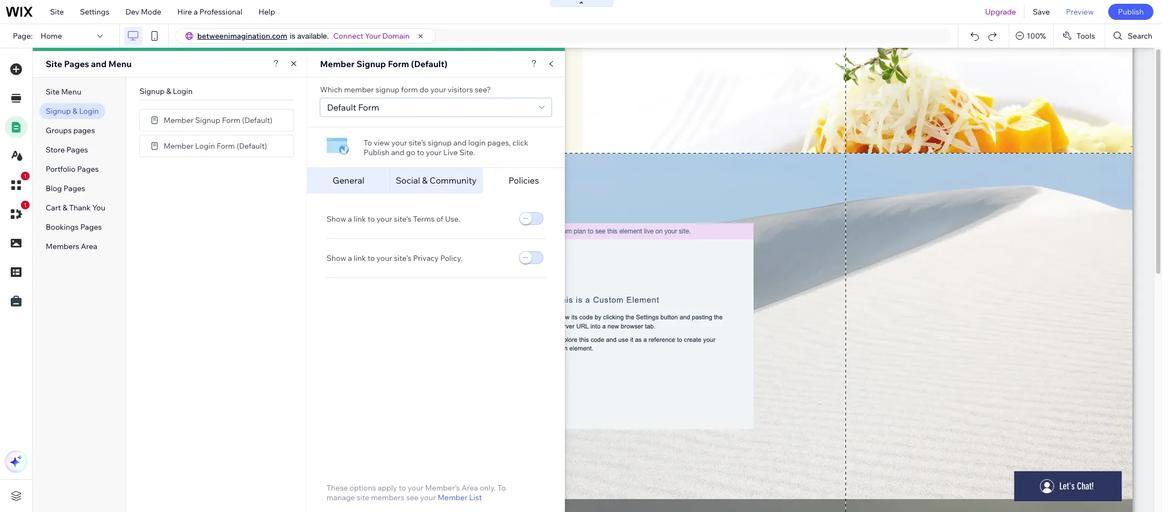 Task type: locate. For each thing, give the bounding box(es) containing it.
pages for store
[[66, 145, 88, 155]]

default
[[327, 102, 356, 113]]

2 link from the top
[[354, 254, 366, 263]]

1 1 button from the top
[[5, 172, 30, 197]]

click
[[513, 138, 528, 148]]

1 vertical spatial 1
[[24, 202, 27, 209]]

0 horizontal spatial signup
[[376, 85, 400, 95]]

area left only.
[[462, 484, 478, 494]]

to for show a link to your site's privacy policy.
[[368, 254, 375, 263]]

1 vertical spatial to
[[498, 484, 506, 494]]

switch for show a link to your site's privacy policy.
[[518, 250, 546, 267]]

0 vertical spatial login
[[173, 87, 193, 96]]

general
[[333, 175, 364, 186]]

a
[[194, 7, 198, 17], [348, 214, 352, 224], [348, 254, 352, 263]]

0 vertical spatial 1
[[24, 173, 27, 180]]

portfolio
[[46, 165, 76, 174]]

save
[[1033, 7, 1050, 17]]

signup
[[357, 59, 386, 69], [139, 87, 165, 96], [46, 106, 71, 116], [195, 115, 220, 125]]

menu down the dev
[[108, 59, 132, 69]]

your right "see"
[[420, 494, 436, 503]]

link
[[354, 214, 366, 224], [354, 254, 366, 263]]

2 horizontal spatial and
[[453, 138, 467, 148]]

0 vertical spatial signup
[[376, 85, 400, 95]]

upgrade
[[985, 7, 1016, 17]]

0 vertical spatial to
[[364, 138, 372, 148]]

login
[[173, 87, 193, 96], [79, 106, 99, 116], [195, 141, 215, 151]]

1 horizontal spatial and
[[391, 148, 404, 157]]

member signup form (default)
[[320, 59, 447, 69], [164, 115, 273, 125]]

1 vertical spatial publish
[[364, 148, 390, 157]]

your
[[365, 31, 381, 41]]

and down 'settings' at the top
[[91, 59, 107, 69]]

show a link to your site's terms of use.
[[327, 214, 460, 224]]

show
[[327, 214, 346, 224], [327, 254, 346, 263]]

portfolio pages
[[46, 165, 99, 174]]

1 horizontal spatial to
[[498, 484, 506, 494]]

site up groups at the left top of the page
[[46, 87, 60, 97]]

0 vertical spatial show
[[327, 214, 346, 224]]

preview
[[1066, 7, 1094, 17]]

0 horizontal spatial and
[[91, 59, 107, 69]]

members area
[[46, 242, 97, 252]]

(default)
[[411, 59, 447, 69], [242, 115, 273, 125], [237, 141, 267, 151]]

link down general
[[354, 214, 366, 224]]

0 vertical spatial switch
[[518, 211, 546, 227]]

site
[[50, 7, 64, 17], [46, 59, 62, 69], [46, 87, 60, 97]]

1 horizontal spatial signup & login
[[139, 87, 193, 96]]

2 1 from the top
[[24, 202, 27, 209]]

domain
[[382, 31, 410, 41]]

0 horizontal spatial member signup form (default)
[[164, 115, 273, 125]]

menu down site pages and menu
[[61, 87, 81, 97]]

1 vertical spatial signup & login
[[46, 106, 99, 116]]

pages
[[64, 59, 89, 69], [66, 145, 88, 155], [77, 165, 99, 174], [64, 184, 85, 194], [80, 223, 102, 232]]

manage
[[327, 494, 355, 503]]

to for these options apply to your member's area only. to manage site members see your
[[399, 484, 406, 494]]

and left login
[[453, 138, 467, 148]]

your
[[431, 85, 446, 95], [392, 138, 407, 148], [426, 148, 442, 157], [377, 214, 392, 224], [377, 254, 392, 263], [408, 484, 424, 494], [420, 494, 436, 503]]

1 button left blog
[[5, 172, 30, 197]]

1 vertical spatial 1 button
[[5, 201, 30, 226]]

pages up portfolio pages
[[66, 145, 88, 155]]

2 vertical spatial site
[[46, 87, 60, 97]]

pages up site menu
[[64, 59, 89, 69]]

to left "see"
[[399, 484, 406, 494]]

1 link from the top
[[354, 214, 366, 224]]

1 site's from the top
[[394, 214, 411, 224]]

member list link
[[436, 494, 482, 503]]

publish left go
[[364, 148, 390, 157]]

0 vertical spatial member signup form (default)
[[320, 59, 447, 69]]

0 horizontal spatial menu
[[61, 87, 81, 97]]

switch
[[518, 211, 546, 227], [518, 250, 546, 267]]

to right only.
[[498, 484, 506, 494]]

0 vertical spatial publish
[[1118, 7, 1144, 17]]

1 left portfolio
[[24, 173, 27, 180]]

0 vertical spatial signup & login
[[139, 87, 193, 96]]

1 vertical spatial site's
[[394, 254, 411, 263]]

form
[[401, 85, 418, 95]]

1 horizontal spatial member signup form (default)
[[320, 59, 447, 69]]

1 left cart
[[24, 202, 27, 209]]

&
[[166, 87, 171, 96], [73, 106, 77, 116], [422, 175, 428, 186], [63, 203, 67, 213]]

2 site's from the top
[[394, 254, 411, 263]]

member signup form (default) up member login form (default)
[[164, 115, 273, 125]]

dev mode
[[125, 7, 161, 17]]

list
[[469, 494, 482, 503]]

signup & login
[[139, 87, 193, 96], [46, 106, 99, 116]]

signup right site's
[[428, 138, 452, 148]]

publish
[[1118, 7, 1144, 17], [364, 148, 390, 157]]

to left view
[[364, 138, 372, 148]]

1 vertical spatial member signup form (default)
[[164, 115, 273, 125]]

to right go
[[417, 148, 424, 157]]

2 show from the top
[[327, 254, 346, 263]]

is available. connect your domain
[[290, 31, 410, 41]]

1 horizontal spatial area
[[462, 484, 478, 494]]

0 vertical spatial site
[[50, 7, 64, 17]]

use.
[[445, 214, 460, 224]]

1 horizontal spatial signup
[[428, 138, 452, 148]]

site up home
[[50, 7, 64, 17]]

these
[[327, 484, 348, 494]]

site pages and menu
[[46, 59, 132, 69]]

to
[[417, 148, 424, 157], [368, 214, 375, 224], [368, 254, 375, 263], [399, 484, 406, 494]]

1 button left cart
[[5, 201, 30, 226]]

site
[[357, 494, 369, 503]]

help
[[259, 7, 275, 17]]

0 vertical spatial site's
[[394, 214, 411, 224]]

groups
[[46, 126, 72, 135]]

member login form (default)
[[164, 141, 267, 151]]

1 vertical spatial site
[[46, 59, 62, 69]]

2 switch from the top
[[518, 250, 546, 267]]

1 show from the top
[[327, 214, 346, 224]]

1 vertical spatial show
[[327, 254, 346, 263]]

thank
[[69, 203, 91, 213]]

0 vertical spatial link
[[354, 214, 366, 224]]

1 vertical spatial a
[[348, 214, 352, 224]]

publish inside to view your site's signup and login pages, click publish and go to your live site.
[[364, 148, 390, 157]]

1 vertical spatial signup
[[428, 138, 452, 148]]

1
[[24, 173, 27, 180], [24, 202, 27, 209]]

area down bookings pages
[[81, 242, 97, 252]]

2 vertical spatial (default)
[[237, 141, 267, 151]]

community
[[430, 175, 477, 186]]

0 vertical spatial 1 button
[[5, 172, 30, 197]]

signup left "form"
[[376, 85, 400, 95]]

1 vertical spatial link
[[354, 254, 366, 263]]

member
[[344, 85, 374, 95]]

terms
[[413, 214, 435, 224]]

to down the show a link to your site's terms of use. at the top left of page
[[368, 254, 375, 263]]

1 horizontal spatial publish
[[1118, 7, 1144, 17]]

publish button
[[1108, 4, 1154, 20]]

and
[[91, 59, 107, 69], [453, 138, 467, 148], [391, 148, 404, 157]]

0 horizontal spatial publish
[[364, 148, 390, 157]]

save button
[[1025, 0, 1058, 24]]

site's
[[394, 214, 411, 224], [394, 254, 411, 263]]

to up show a link to your site's privacy policy.
[[368, 214, 375, 224]]

1 vertical spatial area
[[462, 484, 478, 494]]

pages right portfolio
[[77, 165, 99, 174]]

store
[[46, 145, 65, 155]]

social & community
[[396, 175, 477, 186]]

site's left privacy
[[394, 254, 411, 263]]

hire a professional
[[177, 7, 242, 17]]

link down the show a link to your site's terms of use. at the top left of page
[[354, 254, 366, 263]]

site's for privacy
[[394, 254, 411, 263]]

member
[[320, 59, 355, 69], [164, 115, 194, 125], [164, 141, 194, 151], [438, 494, 468, 503]]

search
[[1128, 31, 1153, 41]]

pages for portfolio
[[77, 165, 99, 174]]

0 vertical spatial a
[[194, 7, 198, 17]]

2 horizontal spatial login
[[195, 141, 215, 151]]

pages for bookings
[[80, 223, 102, 232]]

0 horizontal spatial area
[[81, 242, 97, 252]]

site for site pages and menu
[[46, 59, 62, 69]]

site's left terms
[[394, 214, 411, 224]]

settings
[[80, 7, 109, 17]]

1 switch from the top
[[518, 211, 546, 227]]

member signup form (default) down the your
[[320, 59, 447, 69]]

1 button
[[5, 172, 30, 197], [5, 201, 30, 226]]

site for site
[[50, 7, 64, 17]]

pages up cart & thank you
[[64, 184, 85, 194]]

preview button
[[1058, 0, 1102, 24]]

to inside these options apply to your member's area only. to manage site members see your
[[498, 484, 506, 494]]

pages,
[[487, 138, 511, 148]]

0 vertical spatial menu
[[108, 59, 132, 69]]

see?
[[475, 85, 491, 95]]

site down home
[[46, 59, 62, 69]]

a for show a link to your site's terms of use.
[[348, 214, 352, 224]]

0 horizontal spatial to
[[364, 138, 372, 148]]

pages down you
[[80, 223, 102, 232]]

area
[[81, 242, 97, 252], [462, 484, 478, 494]]

0 horizontal spatial login
[[79, 106, 99, 116]]

to inside these options apply to your member's area only. to manage site members see your
[[399, 484, 406, 494]]

only.
[[480, 484, 496, 494]]

site.
[[459, 148, 475, 157]]

2 vertical spatial a
[[348, 254, 352, 263]]

to
[[364, 138, 372, 148], [498, 484, 506, 494]]

member list
[[436, 494, 482, 503]]

your down the show a link to your site's terms of use. at the top left of page
[[377, 254, 392, 263]]

publish up search 'button'
[[1118, 7, 1144, 17]]

1 vertical spatial switch
[[518, 250, 546, 267]]

1 horizontal spatial login
[[173, 87, 193, 96]]

and left go
[[391, 148, 404, 157]]

which
[[320, 85, 342, 95]]

1 1 from the top
[[24, 173, 27, 180]]

a for hire a professional
[[194, 7, 198, 17]]



Task type: describe. For each thing, give the bounding box(es) containing it.
members
[[371, 494, 405, 503]]

link for show a link to your site's privacy policy.
[[354, 254, 366, 263]]

available.
[[297, 32, 329, 40]]

policy.
[[440, 254, 463, 263]]

your right do
[[431, 85, 446, 95]]

1 for 2nd the 1 button from the bottom
[[24, 173, 27, 180]]

policies
[[509, 175, 539, 186]]

signup inside to view your site's signup and login pages, click publish and go to your live site.
[[428, 138, 452, 148]]

to for show a link to your site's terms of use.
[[368, 214, 375, 224]]

your left terms
[[377, 214, 392, 224]]

go
[[406, 148, 415, 157]]

1 vertical spatial login
[[79, 106, 99, 116]]

search button
[[1106, 24, 1162, 48]]

100%
[[1027, 31, 1046, 41]]

site's for terms
[[394, 214, 411, 224]]

pages for site
[[64, 59, 89, 69]]

do
[[420, 85, 429, 95]]

blog pages
[[46, 184, 85, 194]]

blog
[[46, 184, 62, 194]]

a for show a link to your site's privacy policy.
[[348, 254, 352, 263]]

you
[[92, 203, 105, 213]]

dev
[[125, 7, 139, 17]]

your left the live
[[426, 148, 442, 157]]

to view your site's signup and login pages, click publish and go to your live site.
[[364, 138, 528, 157]]

your right view
[[392, 138, 407, 148]]

publish inside button
[[1118, 7, 1144, 17]]

your left member's
[[408, 484, 424, 494]]

login
[[468, 138, 486, 148]]

default form
[[327, 102, 379, 113]]

view
[[374, 138, 390, 148]]

area inside these options apply to your member's area only. to manage site members see your
[[462, 484, 478, 494]]

pages
[[73, 126, 95, 135]]

site for site menu
[[46, 87, 60, 97]]

site's
[[409, 138, 426, 148]]

of
[[436, 214, 443, 224]]

2 1 button from the top
[[5, 201, 30, 226]]

cart & thank you
[[46, 203, 105, 213]]

betweenimagination.com
[[197, 31, 287, 41]]

apply
[[378, 484, 397, 494]]

0 horizontal spatial signup & login
[[46, 106, 99, 116]]

to inside to view your site's signup and login pages, click publish and go to your live site.
[[364, 138, 372, 148]]

bookings pages
[[46, 223, 102, 232]]

members
[[46, 242, 79, 252]]

pages for blog
[[64, 184, 85, 194]]

mode
[[141, 7, 161, 17]]

store pages
[[46, 145, 88, 155]]

1 for 1st the 1 button from the bottom
[[24, 202, 27, 209]]

tools
[[1077, 31, 1095, 41]]

100% button
[[1010, 24, 1054, 48]]

bookings
[[46, 223, 79, 232]]

tools button
[[1054, 24, 1105, 48]]

link for show a link to your site's terms of use.
[[354, 214, 366, 224]]

live
[[443, 148, 458, 157]]

show for show a link to your site's terms of use.
[[327, 214, 346, 224]]

switch for show a link to your site's terms of use.
[[518, 211, 546, 227]]

1 horizontal spatial menu
[[108, 59, 132, 69]]

cart
[[46, 203, 61, 213]]

is
[[290, 32, 295, 40]]

to inside to view your site's signup and login pages, click publish and go to your live site.
[[417, 148, 424, 157]]

groups pages
[[46, 126, 95, 135]]

1 vertical spatial menu
[[61, 87, 81, 97]]

see
[[406, 494, 419, 503]]

0 vertical spatial (default)
[[411, 59, 447, 69]]

show a link to your site's privacy policy.
[[327, 254, 463, 263]]

2 vertical spatial login
[[195, 141, 215, 151]]

member's
[[425, 484, 460, 494]]

hire
[[177, 7, 192, 17]]

show for show a link to your site's privacy policy.
[[327, 254, 346, 263]]

site menu
[[46, 87, 81, 97]]

which member signup form do your visitors see?
[[320, 85, 491, 95]]

home
[[41, 31, 62, 41]]

these options apply to your member's area only. to manage site members see your
[[327, 484, 506, 503]]

visitors
[[448, 85, 473, 95]]

professional
[[199, 7, 242, 17]]

connect
[[333, 31, 363, 41]]

social
[[396, 175, 420, 186]]

privacy
[[413, 254, 439, 263]]

0 vertical spatial area
[[81, 242, 97, 252]]

options
[[350, 484, 376, 494]]

1 vertical spatial (default)
[[242, 115, 273, 125]]



Task type: vqa. For each thing, say whether or not it's contained in the screenshot.
topmost the videos
no



